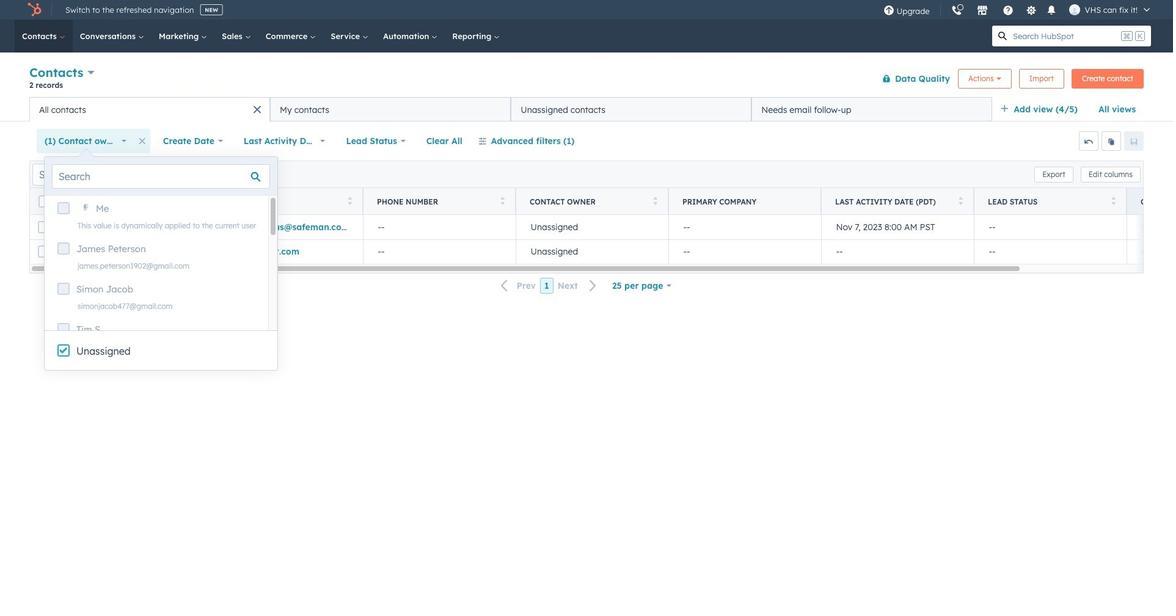 Task type: locate. For each thing, give the bounding box(es) containing it.
1 press to sort. image from the left
[[348, 197, 352, 205]]

press to sort. image
[[195, 197, 199, 205], [653, 197, 658, 205]]

press to sort. image
[[348, 197, 352, 205], [500, 197, 505, 205], [959, 197, 963, 205], [1112, 197, 1116, 205]]

2 press to sort. image from the left
[[653, 197, 658, 205]]

4 press to sort. image from the left
[[1112, 197, 1116, 205]]

3 press to sort. image from the left
[[959, 197, 963, 205]]

banner
[[29, 63, 1144, 97]]

1 horizontal spatial press to sort. image
[[653, 197, 658, 205]]

5 press to sort. element from the left
[[959, 197, 963, 207]]

press to sort. element
[[195, 197, 199, 207], [348, 197, 352, 207], [500, 197, 505, 207], [653, 197, 658, 207], [959, 197, 963, 207], [1112, 197, 1116, 207]]

column header
[[669, 188, 822, 215]]

Search HubSpot search field
[[1014, 26, 1119, 46]]

list box
[[45, 196, 278, 358]]

1 press to sort. element from the left
[[195, 197, 199, 207]]

3 press to sort. element from the left
[[500, 197, 505, 207]]

0 horizontal spatial press to sort. image
[[195, 197, 199, 205]]

Search name, phone, email addresses, or company search field
[[32, 164, 181, 186]]

2 press to sort. image from the left
[[500, 197, 505, 205]]

4 press to sort. element from the left
[[653, 197, 658, 207]]

menu
[[878, 0, 1159, 20]]

press to sort. image for fourth the press to sort. 'element' from right
[[500, 197, 505, 205]]

1 press to sort. image from the left
[[195, 197, 199, 205]]



Task type: describe. For each thing, give the bounding box(es) containing it.
jer mill image
[[1070, 4, 1081, 15]]

marketplaces image
[[977, 6, 988, 17]]

press to sort. image for fifth the press to sort. 'element' from right
[[348, 197, 352, 205]]

press to sort. image for 2nd the press to sort. 'element' from right
[[959, 197, 963, 205]]

pagination navigation
[[494, 278, 605, 294]]

Search search field
[[52, 164, 270, 189]]

6 press to sort. element from the left
[[1112, 197, 1116, 207]]

2 press to sort. element from the left
[[348, 197, 352, 207]]

press to sort. image for sixth the press to sort. 'element' from left
[[1112, 197, 1116, 205]]



Task type: vqa. For each thing, say whether or not it's contained in the screenshot.
LIST BOX in the left of the page
yes



